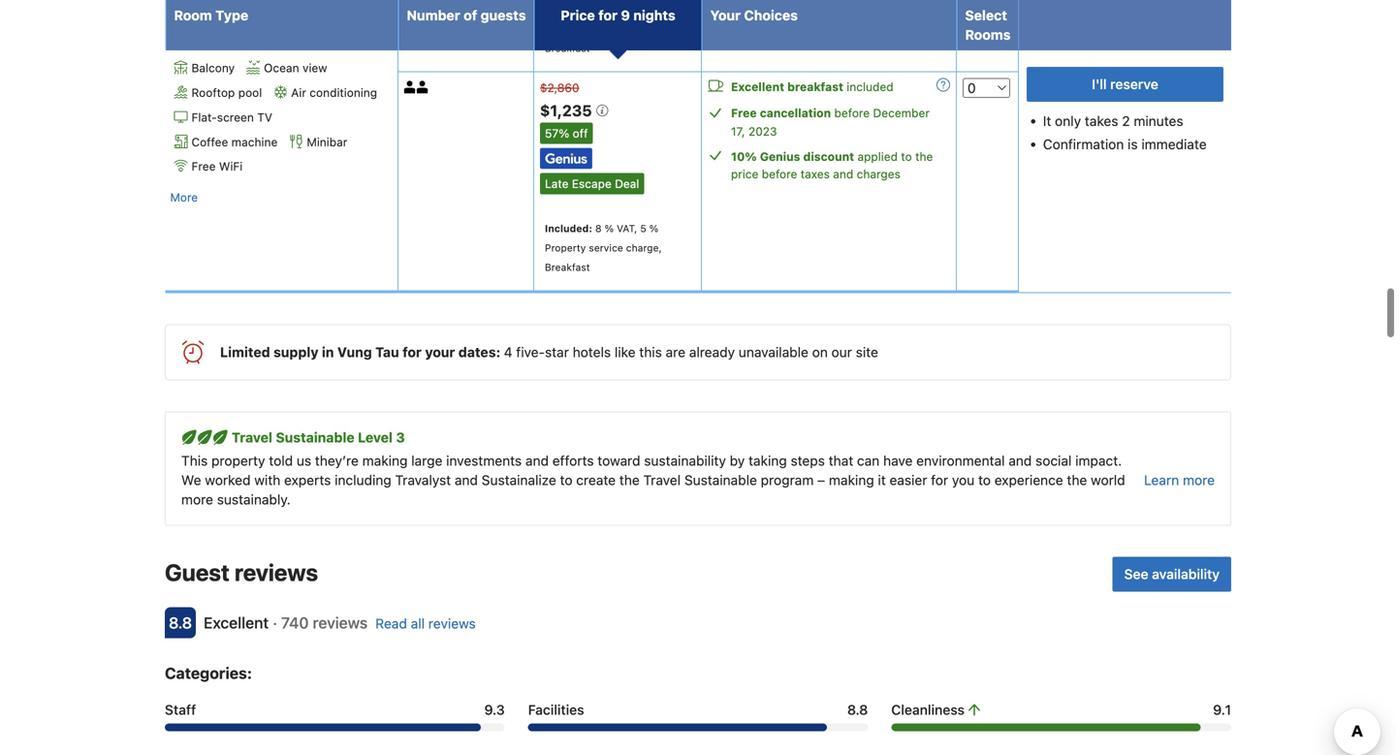 Task type: describe. For each thing, give the bounding box(es) containing it.
1 horizontal spatial 8.8
[[847, 702, 868, 718]]

1 service from the top
[[589, 23, 623, 34]]

learn
[[1144, 472, 1179, 488]]

2 5 from the top
[[640, 223, 647, 234]]

read
[[375, 616, 407, 632]]

private
[[191, 37, 229, 50]]

deal
[[615, 177, 639, 191]]

guest
[[165, 559, 230, 586]]

confirmation
[[1043, 136, 1124, 152]]

you
[[952, 472, 975, 488]]

–
[[817, 472, 825, 488]]

staff 9.3 meter
[[165, 724, 505, 732]]

2
[[1122, 113, 1130, 129]]

8.8 inside scored 8.8 element
[[169, 614, 192, 632]]

limited supply in vung tau for your dates: 4 five-star hotels like this are already unavailable on our site
[[220, 344, 878, 360]]

type
[[215, 7, 248, 23]]

facilities 8.8 meter
[[528, 724, 868, 732]]

more link
[[170, 188, 198, 207]]

to inside applied to the price before taxes and charges
[[901, 150, 912, 163]]

guests
[[481, 7, 526, 23]]

740
[[281, 614, 309, 632]]

takes
[[1085, 113, 1118, 129]]

facilities
[[528, 702, 584, 718]]

1 charge, from the top
[[626, 23, 662, 34]]

sustainalize
[[482, 472, 556, 488]]

1 8 from the top
[[595, 3, 602, 15]]

9
[[621, 7, 630, 23]]

with
[[254, 472, 280, 488]]

1 horizontal spatial for
[[598, 7, 618, 23]]

toward
[[598, 453, 640, 469]]

supply
[[273, 344, 319, 360]]

late
[[545, 177, 569, 191]]

experience
[[995, 472, 1063, 488]]

0 vertical spatial sustainable
[[276, 430, 355, 446]]

limited
[[220, 344, 270, 360]]

coffee machine
[[191, 135, 278, 149]]

before december 17, 2023
[[731, 106, 930, 138]]

nights
[[633, 7, 676, 23]]

9.1
[[1213, 702, 1231, 718]]

travel inside this property told us they're making large investments and efforts toward sustainability by taking steps that can have environmental and social impact. we worked with experts including travalyst and sustainalize to create the travel sustainable program – making it easier for you to experience the world more sustainably.
[[643, 472, 681, 488]]

before inside applied to the price before taxes and charges
[[762, 167, 797, 181]]

excellent for excellent
[[204, 614, 269, 632]]

the inside applied to the price before taxes and charges
[[915, 150, 933, 163]]

1 horizontal spatial making
[[829, 472, 874, 488]]

vung
[[337, 344, 372, 360]]

learn more
[[1144, 472, 1215, 488]]

it only takes 2 minutes confirmation is immediate
[[1043, 113, 1207, 152]]

star
[[545, 344, 569, 360]]

see availability
[[1124, 566, 1220, 582]]

and up sustainalize
[[525, 453, 549, 469]]

number of guests
[[407, 7, 526, 23]]

2 8 % vat, 5 % property service charge, breakfast from the top
[[545, 223, 662, 273]]

reviews up ·
[[235, 559, 318, 586]]

price
[[561, 7, 595, 23]]

have
[[883, 453, 913, 469]]

site
[[856, 344, 878, 360]]

1 breakfast from the top
[[545, 42, 590, 54]]

i'll reserve
[[1092, 76, 1158, 92]]

us
[[297, 453, 311, 469]]

for inside this property told us they're making large investments and efforts toward sustainability by taking steps that can have environmental and social impact. we worked with experts including travalyst and sustainalize to create the travel sustainable program – making it easier for you to experience the world more sustainably.
[[931, 472, 948, 488]]

free cancellation
[[731, 106, 831, 120]]

2 vat, from the top
[[617, 223, 637, 234]]

flat-screen tv
[[191, 110, 272, 124]]

10% genius discount
[[731, 150, 854, 163]]

2 charge, from the top
[[626, 242, 662, 254]]

select
[[965, 7, 1007, 23]]

1 8 % vat, 5 % property service charge, breakfast from the top
[[545, 3, 662, 54]]

cleanliness
[[891, 702, 965, 718]]

review categories element
[[165, 662, 252, 685]]

0 horizontal spatial for
[[403, 344, 422, 360]]

free for free wifi
[[191, 160, 216, 173]]

excellent · 740 reviews
[[204, 614, 368, 632]]

sustainable inside this property told us they're making large investments and efforts toward sustainability by taking steps that can have environmental and social impact. we worked with experts including travalyst and sustainalize to create the travel sustainable program – making it easier for you to experience the world more sustainably.
[[684, 472, 757, 488]]

1 5 from the top
[[640, 3, 647, 15]]

experts
[[284, 472, 331, 488]]

charges
[[857, 167, 901, 181]]

flat-
[[191, 110, 217, 124]]

social
[[1036, 453, 1072, 469]]

and down investments
[[455, 472, 478, 488]]

sustainability
[[644, 453, 726, 469]]

efforts
[[552, 453, 594, 469]]

late escape deal
[[545, 177, 639, 191]]

4
[[504, 344, 513, 360]]

impact.
[[1075, 453, 1122, 469]]

0 vertical spatial making
[[362, 453, 408, 469]]

2 horizontal spatial to
[[978, 472, 991, 488]]

feet²
[[312, 37, 338, 50]]

your choices
[[710, 7, 798, 23]]

free wifi
[[191, 160, 243, 173]]

ocean view
[[264, 61, 327, 75]]

room type
[[174, 7, 248, 23]]

1 vat, from the top
[[617, 3, 637, 15]]

more inside button
[[1183, 472, 1215, 488]]

applied
[[858, 150, 898, 163]]

price for 9 nights
[[561, 7, 676, 23]]

732 feet²
[[288, 37, 338, 50]]

and inside applied to the price before taxes and charges
[[833, 167, 853, 181]]

2 horizontal spatial the
[[1067, 472, 1087, 488]]

0 horizontal spatial the
[[619, 472, 640, 488]]

large
[[411, 453, 443, 469]]

private suite
[[191, 37, 259, 50]]

conditioning
[[310, 86, 377, 99]]

property
[[211, 453, 265, 469]]

this
[[181, 453, 208, 469]]

we
[[181, 472, 201, 488]]

2 property from the top
[[545, 242, 586, 254]]

tau
[[375, 344, 399, 360]]

including
[[335, 472, 391, 488]]

your
[[710, 7, 741, 23]]

price
[[731, 167, 759, 181]]

world
[[1091, 472, 1125, 488]]

suite
[[233, 37, 259, 50]]

2 included: from the top
[[545, 223, 592, 234]]

guest reviews element
[[165, 557, 1105, 588]]

availability
[[1152, 566, 1220, 582]]



Task type: locate. For each thing, give the bounding box(es) containing it.
2 service from the top
[[589, 242, 623, 254]]

occupancy image down number
[[417, 81, 429, 93]]

free up 17,
[[731, 106, 757, 120]]

0 vertical spatial breakfast
[[545, 42, 590, 54]]

1 vertical spatial 8
[[595, 223, 602, 234]]

property down late at the left
[[545, 242, 586, 254]]

and
[[833, 167, 853, 181], [525, 453, 549, 469], [1009, 453, 1032, 469], [455, 472, 478, 488]]

0 horizontal spatial excellent
[[204, 614, 269, 632]]

1 vertical spatial free
[[191, 160, 216, 173]]

1 vertical spatial 8 % vat, 5 % property service charge, breakfast
[[545, 223, 662, 273]]

0 vertical spatial 8.8
[[169, 614, 192, 632]]

included:
[[545, 3, 592, 15], [545, 223, 592, 234]]

ocean
[[264, 61, 299, 75]]

unavailable
[[739, 344, 809, 360]]

1 horizontal spatial before
[[834, 106, 870, 120]]

8 % vat, 5 % property service charge, breakfast down late escape deal. you're getting a reduced rate because this property is offering a discount on stays between october 1, 2023 and january 3, 2024.. element
[[545, 223, 662, 273]]

worked
[[205, 472, 251, 488]]

0 horizontal spatial travel
[[232, 430, 272, 446]]

wifi
[[219, 160, 243, 173]]

for
[[598, 7, 618, 23], [403, 344, 422, 360], [931, 472, 948, 488]]

1 horizontal spatial more
[[1183, 472, 1215, 488]]

number
[[407, 7, 460, 23]]

732
[[288, 37, 309, 50]]

off
[[573, 126, 588, 140]]

0 vertical spatial excellent
[[731, 80, 784, 93]]

are
[[666, 344, 686, 360]]

0 horizontal spatial more
[[181, 492, 213, 508]]

0 vertical spatial 8 % vat, 5 % property service charge, breakfast
[[545, 3, 662, 54]]

1 horizontal spatial to
[[901, 150, 912, 163]]

57%
[[545, 126, 569, 140]]

it
[[878, 472, 886, 488]]

0 horizontal spatial to
[[560, 472, 573, 488]]

0 vertical spatial charge,
[[626, 23, 662, 34]]

the right applied
[[915, 150, 933, 163]]

2 occupancy image from the left
[[417, 81, 429, 93]]

before down genius
[[762, 167, 797, 181]]

5
[[640, 3, 647, 15], [640, 223, 647, 234]]

0 vertical spatial more
[[1183, 472, 1215, 488]]

investments
[[446, 453, 522, 469]]

0 vertical spatial service
[[589, 23, 623, 34]]

1 included: from the top
[[545, 3, 592, 15]]

categories:
[[165, 664, 252, 683]]

this
[[639, 344, 662, 360]]

for left 9
[[598, 7, 618, 23]]

0 horizontal spatial 8.8
[[169, 614, 192, 632]]

8 % vat, 5 % property service charge, breakfast up $2,860
[[545, 3, 662, 54]]

travel
[[232, 430, 272, 446], [643, 472, 681, 488]]

8 right price in the top of the page
[[595, 3, 602, 15]]

2 breakfast from the top
[[545, 261, 590, 273]]

charge, right price in the top of the page
[[626, 23, 662, 34]]

the down toward
[[619, 472, 640, 488]]

air conditioning
[[291, 86, 377, 99]]

8.8 left cleanliness
[[847, 702, 868, 718]]

this property told us they're making large investments and efforts toward sustainability by taking steps that can have environmental and social impact. we worked with experts including travalyst and sustainalize to create the travel sustainable program – making it easier for you to experience the world more sustainably.
[[181, 453, 1125, 508]]

1 vertical spatial 5
[[640, 223, 647, 234]]

travel up property
[[232, 430, 272, 446]]

escape
[[572, 177, 612, 191]]

create
[[576, 472, 616, 488]]

more right learn
[[1183, 472, 1215, 488]]

5 right 9
[[640, 3, 647, 15]]

sustainably.
[[217, 492, 291, 508]]

0 vertical spatial property
[[545, 23, 586, 34]]

taxes
[[801, 167, 830, 181]]

late escape deal. you're getting a reduced rate because this property is offering a discount on stays between october 1, 2023 and january 3, 2024.. element
[[540, 173, 644, 195]]

our
[[832, 344, 852, 360]]

free down "coffee"
[[191, 160, 216, 173]]

property up $2,860
[[545, 23, 586, 34]]

1 horizontal spatial travel
[[643, 472, 681, 488]]

immediate
[[1142, 136, 1207, 152]]

included: left 9
[[545, 3, 592, 15]]

hotels
[[573, 344, 611, 360]]

view
[[302, 61, 327, 75]]

genius
[[760, 150, 800, 163]]

select rooms
[[965, 7, 1011, 43]]

for right tau
[[403, 344, 422, 360]]

occupancy image
[[404, 81, 417, 93], [417, 81, 429, 93]]

1 vertical spatial vat,
[[617, 223, 637, 234]]

1 vertical spatial 8.8
[[847, 702, 868, 718]]

1 horizontal spatial free
[[731, 106, 757, 120]]

1 vertical spatial travel
[[643, 472, 681, 488]]

see availability button
[[1113, 557, 1231, 592]]

breakfast
[[545, 42, 590, 54], [545, 261, 590, 273]]

making down that
[[829, 472, 874, 488]]

only
[[1055, 113, 1081, 129]]

the down impact.
[[1067, 472, 1087, 488]]

0 vertical spatial vat,
[[617, 3, 637, 15]]

breakfast down late at the left
[[545, 261, 590, 273]]

included
[[847, 80, 894, 93]]

occupancy image right conditioning
[[404, 81, 417, 93]]

five-
[[516, 344, 545, 360]]

1 vertical spatial service
[[589, 242, 623, 254]]

on
[[812, 344, 828, 360]]

8.8 down the guest
[[169, 614, 192, 632]]

making
[[362, 453, 408, 469], [829, 472, 874, 488]]

air
[[291, 86, 306, 99]]

1 vertical spatial charge,
[[626, 242, 662, 254]]

minibar
[[307, 135, 347, 149]]

8
[[595, 3, 602, 15], [595, 223, 602, 234]]

it
[[1043, 113, 1051, 129]]

more down the we
[[181, 492, 213, 508]]

0 horizontal spatial before
[[762, 167, 797, 181]]

1 vertical spatial excellent
[[204, 614, 269, 632]]

more details on meals and payment options image
[[937, 78, 950, 91]]

travel down sustainability
[[643, 472, 681, 488]]

1 property from the top
[[545, 23, 586, 34]]

vat, down deal
[[617, 223, 637, 234]]

0 vertical spatial 8
[[595, 3, 602, 15]]

rated excellent element
[[204, 614, 269, 632]]

1 vertical spatial more
[[181, 492, 213, 508]]

sustainable down by
[[684, 472, 757, 488]]

charge,
[[626, 23, 662, 34], [626, 242, 662, 254]]

service left nights
[[589, 23, 623, 34]]

before
[[834, 106, 870, 120], [762, 167, 797, 181]]

service down late escape deal. you're getting a reduced rate because this property is offering a discount on stays between october 1, 2023 and january 3, 2024.. element
[[589, 242, 623, 254]]

told
[[269, 453, 293, 469]]

1 vertical spatial sustainable
[[684, 472, 757, 488]]

program
[[761, 472, 814, 488]]

sustainable up us
[[276, 430, 355, 446]]

free
[[731, 106, 757, 120], [191, 160, 216, 173]]

1 vertical spatial breakfast
[[545, 261, 590, 273]]

reviews right all on the bottom left of page
[[428, 616, 476, 632]]

vat, right price in the top of the page
[[617, 3, 637, 15]]

more inside this property told us they're making large investments and efforts toward sustainability by taking steps that can have environmental and social impact. we worked with experts including travalyst and sustainalize to create the travel sustainable program – making it easier for you to experience the world more sustainably.
[[181, 492, 213, 508]]

level
[[358, 430, 393, 446]]

to right applied
[[901, 150, 912, 163]]

0 horizontal spatial making
[[362, 453, 408, 469]]

and down discount
[[833, 167, 853, 181]]

0 vertical spatial included:
[[545, 3, 592, 15]]

0 vertical spatial before
[[834, 106, 870, 120]]

by
[[730, 453, 745, 469]]

$1,235
[[540, 101, 596, 120]]

0 horizontal spatial sustainable
[[276, 430, 355, 446]]

before down included
[[834, 106, 870, 120]]

cleanliness 9.1 meter
[[891, 724, 1231, 732]]

1 vertical spatial property
[[545, 242, 586, 254]]

room
[[174, 7, 212, 23]]

and up experience
[[1009, 453, 1032, 469]]

easier
[[890, 472, 927, 488]]

1 vertical spatial included:
[[545, 223, 592, 234]]

before inside the before december 17, 2023
[[834, 106, 870, 120]]

0 vertical spatial for
[[598, 7, 618, 23]]

rooftop
[[191, 86, 235, 99]]

0 vertical spatial travel
[[232, 430, 272, 446]]

included: down late at the left
[[545, 223, 592, 234]]

to down efforts on the bottom left
[[560, 472, 573, 488]]

1 occupancy image from the left
[[404, 81, 417, 93]]

8 down late escape deal. you're getting a reduced rate because this property is offering a discount on stays between october 1, 2023 and january 3, 2024.. element
[[595, 223, 602, 234]]

machine
[[231, 135, 278, 149]]

0 vertical spatial 5
[[640, 3, 647, 15]]

of
[[464, 7, 477, 23]]

read all reviews
[[375, 616, 476, 632]]

1 horizontal spatial sustainable
[[684, 472, 757, 488]]

the
[[915, 150, 933, 163], [619, 472, 640, 488], [1067, 472, 1087, 488]]

in
[[322, 344, 334, 360]]

for left 'you'
[[931, 472, 948, 488]]

scored 8.8 element
[[165, 608, 196, 639]]

taking
[[749, 453, 787, 469]]

to right 'you'
[[978, 472, 991, 488]]

excellent left ·
[[204, 614, 269, 632]]

steps
[[791, 453, 825, 469]]

2 horizontal spatial for
[[931, 472, 948, 488]]

travalyst
[[395, 472, 451, 488]]

1 horizontal spatial the
[[915, 150, 933, 163]]

0 vertical spatial free
[[731, 106, 757, 120]]

1 vertical spatial for
[[403, 344, 422, 360]]

choices
[[744, 7, 798, 23]]

breakfast down price in the top of the page
[[545, 42, 590, 54]]

they're
[[315, 453, 359, 469]]

1 horizontal spatial excellent
[[731, 80, 784, 93]]

1 vertical spatial making
[[829, 472, 874, 488]]

1 vertical spatial before
[[762, 167, 797, 181]]

0 horizontal spatial free
[[191, 160, 216, 173]]

free for free cancellation
[[731, 106, 757, 120]]

rooms
[[965, 27, 1011, 43]]

all
[[411, 616, 425, 632]]

guest reviews
[[165, 559, 318, 586]]

excellent for excellent breakfast
[[731, 80, 784, 93]]

5 down late escape deal. you're getting a reduced rate because this property is offering a discount on stays between october 1, 2023 and january 3, 2024.. element
[[640, 223, 647, 234]]

2 vertical spatial for
[[931, 472, 948, 488]]

3
[[396, 430, 405, 446]]

57% off. you're getting 57% off the original price due to multiple deals and benefits.. element
[[540, 122, 593, 144]]

excellent up free cancellation
[[731, 80, 784, 93]]

can
[[857, 453, 880, 469]]

reviews right 740
[[313, 614, 368, 632]]

charge, down deal
[[626, 242, 662, 254]]

excellent
[[731, 80, 784, 93], [204, 614, 269, 632]]

making down level
[[362, 453, 408, 469]]

2 8 from the top
[[595, 223, 602, 234]]

that
[[829, 453, 853, 469]]



Task type: vqa. For each thing, say whether or not it's contained in the screenshot.
Show associated with Show more dates
no



